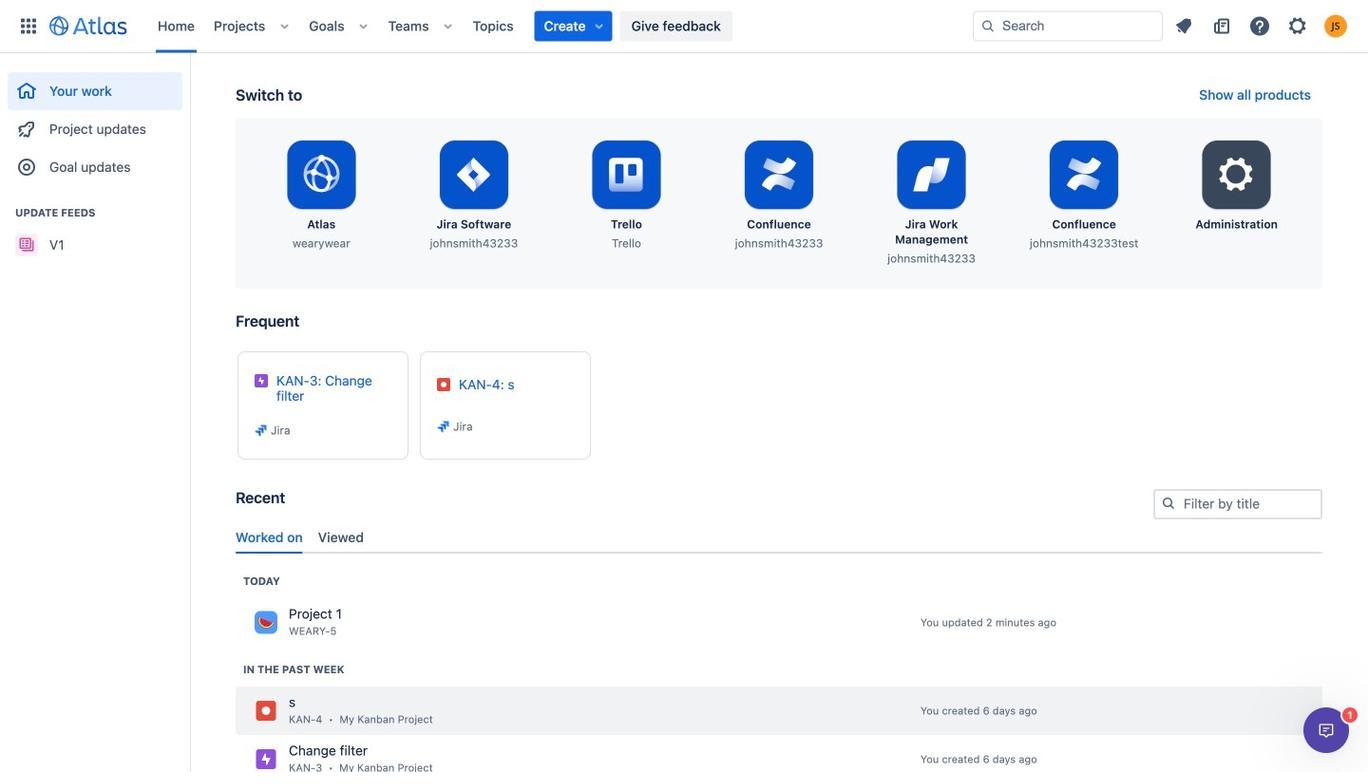 Task type: locate. For each thing, give the bounding box(es) containing it.
Search field
[[973, 11, 1163, 41]]

dialog
[[1304, 708, 1349, 753]]

tab list
[[228, 522, 1330, 554]]

jira image
[[436, 419, 451, 434], [436, 419, 451, 434]]

heading
[[243, 574, 280, 589], [243, 662, 344, 677]]

1 vertical spatial jira image
[[255, 748, 277, 771]]

0 vertical spatial heading
[[243, 574, 280, 589]]

help image
[[1248, 15, 1271, 38]]

search image
[[981, 19, 996, 34]]

0 horizontal spatial settings image
[[1214, 152, 1260, 198]]

townsquare image
[[255, 611, 277, 634]]

top element
[[11, 0, 973, 53]]

notifications image
[[1172, 15, 1195, 38]]

2 heading from the top
[[243, 662, 344, 677]]

1 vertical spatial heading
[[243, 662, 344, 677]]

heading up townsquare icon
[[243, 574, 280, 589]]

jira image
[[254, 423, 269, 438], [254, 423, 269, 438]]

None search field
[[973, 11, 1163, 41]]

jira image
[[255, 700, 277, 722], [255, 748, 277, 771]]

heading down townsquare icon
[[243, 662, 344, 677]]

search image
[[1161, 496, 1176, 511]]

0 vertical spatial settings image
[[1286, 15, 1309, 38]]

account image
[[1324, 15, 1347, 38]]

1 jira image from the top
[[255, 700, 277, 722]]

0 vertical spatial jira image
[[255, 700, 277, 722]]

banner
[[0, 0, 1368, 53]]

group
[[8, 53, 182, 192], [8, 186, 182, 270]]

settings image
[[1286, 15, 1309, 38], [1214, 152, 1260, 198]]

Filter by title field
[[1155, 491, 1321, 518]]



Task type: vqa. For each thing, say whether or not it's contained in the screenshot.
group
yes



Task type: describe. For each thing, give the bounding box(es) containing it.
2 jira image from the top
[[255, 748, 277, 771]]

1 heading from the top
[[243, 574, 280, 589]]

1 horizontal spatial settings image
[[1286, 15, 1309, 38]]

2 group from the top
[[8, 186, 182, 270]]

1 group from the top
[[8, 53, 182, 192]]

1 vertical spatial settings image
[[1214, 152, 1260, 198]]

switch to... image
[[17, 15, 40, 38]]



